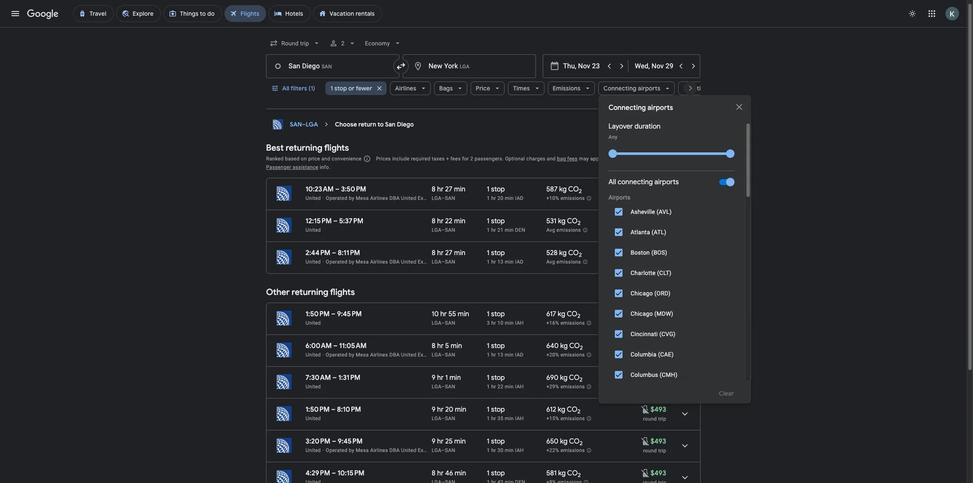 Task type: vqa. For each thing, say whether or not it's contained in the screenshot.
Language
no



Task type: locate. For each thing, give the bounding box(es) containing it.
round left flight details. leaves laguardia airport at 1:50 pm on wednesday, november 29 and arrives at san diego international airport at 8:10 pm on wednesday, november 29. image
[[644, 416, 657, 422]]

3 mesa from the top
[[356, 352, 369, 358]]

co for 612
[[567, 406, 578, 414]]

stop for 587
[[491, 185, 505, 194]]

min inside 8 hr 5 min lga – san
[[451, 342, 462, 350]]

connecting airports button
[[599, 78, 675, 99]]

1:50 pm
[[306, 310, 330, 318], [306, 406, 330, 414]]

20
[[498, 195, 504, 201], [446, 406, 454, 414]]

0 vertical spatial 22
[[445, 217, 453, 225]]

passengers.
[[475, 156, 504, 162]]

35
[[498, 416, 504, 422]]

hr inside the 10 hr 55 min lga – san
[[441, 310, 447, 318]]

total duration 10 hr 55 min. element
[[432, 310, 487, 320]]

6:00 am
[[306, 342, 332, 350]]

4 operated by mesa airlines dba united express from the top
[[326, 448, 437, 454]]

2 chicago from the top
[[631, 310, 653, 317]]

0 vertical spatial total duration 8 hr 27 min. element
[[432, 185, 487, 195]]

1 stop 1 hr 13 min iad for 640
[[487, 342, 524, 358]]

9 left 25
[[432, 437, 436, 446]]

493 us dollars text field up columbia (cae)
[[651, 342, 667, 350]]

5:37 pm
[[339, 217, 364, 225]]

– down 8 hr 22 min lga – san
[[442, 259, 445, 265]]

lga inside 8 hr 22 min lga – san
[[432, 227, 442, 233]]

1
[[331, 85, 333, 92], [487, 185, 490, 194], [487, 195, 490, 201], [487, 217, 490, 225], [487, 227, 490, 233], [487, 249, 490, 257], [487, 259, 490, 265], [487, 310, 490, 318], [487, 342, 490, 350], [487, 352, 490, 358], [446, 374, 448, 382], [487, 374, 490, 382], [487, 384, 490, 390], [487, 406, 490, 414], [487, 416, 490, 422], [487, 437, 490, 446], [487, 448, 490, 454], [487, 469, 490, 478]]

22 inside '1 stop 1 hr 22 min iah'
[[498, 384, 504, 390]]

– left the 1:31 pm text field
[[333, 374, 337, 382]]

2 trip from the top
[[659, 352, 667, 358]]

total duration 8 hr 22 min. element
[[432, 217, 487, 227]]

layover duration any
[[609, 122, 661, 140]]

9 1 stop flight. element from the top
[[487, 469, 505, 479]]

2 493 us dollars text field from the top
[[651, 469, 667, 478]]

kg for 528
[[560, 249, 567, 257]]

493 US dollars text field
[[651, 342, 667, 350], [651, 469, 667, 478]]

0 vertical spatial chicago
[[631, 290, 653, 297]]

co up +20% emissions
[[570, 342, 580, 350]]

co inside 650 kg co 2
[[569, 437, 580, 446]]

kg for 690
[[560, 374, 568, 382]]

2 inside popup button
[[342, 40, 345, 47]]

may
[[579, 156, 589, 162]]

1 horizontal spatial 22
[[498, 384, 504, 390]]

operated down 10:23 am – 3:50 pm
[[326, 195, 348, 201]]

operated by mesa airlines dba united express for 2:44 pm – 8:11 pm
[[326, 259, 437, 265]]

stop for 640
[[491, 342, 505, 350]]

fees right +
[[451, 156, 461, 162]]

1 vertical spatial connecting airports
[[609, 104, 674, 112]]

Arrival time: 9:45 PM. text field
[[337, 310, 362, 318], [338, 437, 363, 446]]

trip down (avl)
[[659, 228, 667, 234]]

2 for 581
[[578, 472, 581, 479]]

2 493 us dollars text field from the top
[[651, 406, 667, 414]]

round trip left the flight details. leaves laguardia airport at 3:20 pm on wednesday, november 29 and arrives at san diego international airport at 9:45 pm on wednesday, november 29. image
[[644, 448, 667, 454]]

san inside the 10 hr 55 min lga – san
[[445, 320, 456, 326]]

2 27 from the top
[[445, 249, 453, 257]]

optional
[[505, 156, 525, 162]]

round trip for 531
[[644, 228, 667, 234]]

co inside the 617 kg co 2
[[567, 310, 578, 318]]

stop inside "element"
[[491, 469, 505, 478]]

hr inside 1 stop 1 hr 35 min iah
[[492, 416, 496, 422]]

612 kg co 2
[[547, 406, 581, 415]]

+10%
[[547, 195, 560, 201]]

22
[[445, 217, 453, 225], [498, 384, 504, 390]]

lga down total duration 9 hr 1 min. element
[[432, 384, 442, 390]]

iad for 528
[[515, 259, 524, 265]]

– down total duration 9 hr 1 min. element
[[442, 384, 445, 390]]

2 avg from the top
[[547, 259, 556, 265]]

co up +15% emissions
[[567, 406, 578, 414]]

emissions for 531
[[557, 227, 581, 233]]

– inside the 12:15 pm – 5:37 pm united
[[334, 217, 338, 225]]

min inside 1 stop 1 hr 20 min iad
[[505, 195, 514, 201]]

express
[[418, 195, 437, 201], [418, 259, 437, 265], [418, 352, 437, 358], [418, 448, 437, 454]]

3 $493 from the top
[[651, 249, 667, 257]]

1 vertical spatial 27
[[445, 249, 453, 257]]

san
[[290, 121, 302, 128], [445, 195, 456, 201], [445, 227, 456, 233], [445, 259, 456, 265], [445, 320, 456, 326], [445, 352, 456, 358], [445, 384, 456, 390], [445, 416, 456, 422], [445, 448, 456, 454]]

lga for 617
[[432, 320, 442, 326]]

493 us dollars text field left the flight details. leaves laguardia airport at 3:20 pm on wednesday, november 29 and arrives at san diego international airport at 9:45 pm on wednesday, november 29. image
[[651, 437, 667, 446]]

passenger
[[266, 164, 291, 170]]

chicago up the cincinnati
[[631, 310, 653, 317]]

$493 for this price for this flight doesn't include overhead bin access. if you need a carry-on bag, use the bags filter to update prices. image associated with 612
[[651, 406, 667, 414]]

4 round trip from the top
[[644, 448, 667, 454]]

co inside 587 kg co 2
[[569, 185, 579, 194]]

1:50 pm – 8:10 pm united
[[306, 406, 361, 422]]

stop inside '1 stop 1 hr 22 min iah'
[[491, 374, 505, 382]]

– down total duration 9 hr 20 min. element
[[442, 416, 445, 422]]

total duration 8 hr 27 min. element
[[432, 185, 487, 195], [432, 249, 487, 259]]

– down total duration 9 hr 25 min. element
[[442, 448, 445, 454]]

$493 left the flight details. leaves laguardia airport at 3:20 pm on wednesday, november 29 and arrives at san diego international airport at 9:45 pm on wednesday, november 29. image
[[651, 437, 667, 446]]

1 vertical spatial total duration 8 hr 27 min. element
[[432, 249, 487, 259]]

emissions
[[561, 195, 585, 201], [557, 227, 581, 233], [557, 259, 581, 265], [561, 320, 585, 326], [561, 352, 585, 358], [561, 384, 585, 390], [561, 416, 585, 422], [561, 448, 585, 454]]

+
[[446, 156, 449, 162]]

best returning flights
[[266, 143, 349, 153]]

1 stop flight. element for 531
[[487, 217, 505, 227]]

1 round from the top
[[644, 228, 657, 234]]

4 mesa from the top
[[356, 448, 369, 454]]

0 vertical spatial 9
[[432, 374, 436, 382]]

1 stop flight. element down passengers.
[[487, 185, 505, 195]]

1 vertical spatial 1:50 pm
[[306, 406, 330, 414]]

iah for 650
[[515, 448, 524, 454]]

iah for 612
[[515, 416, 524, 422]]

duration button
[[679, 78, 723, 99]]

1 493 us dollars text field from the top
[[651, 374, 667, 382]]

leaves laguardia airport at 6:00 am on wednesday, november 29 and arrives at san diego international airport at 11:05 am on wednesday, november 29. element
[[306, 342, 367, 350]]

san – lga
[[290, 121, 318, 128]]

by down 11:05 am 'text field'
[[349, 352, 355, 358]]

1:50 pm left arrival time: 8:10 pm. text field
[[306, 406, 330, 414]]

3 express from the top
[[418, 352, 437, 358]]

1 chicago from the top
[[631, 290, 653, 297]]

iah inside '1 stop 1 hr 22 min iah'
[[515, 384, 524, 390]]

kg inside the 617 kg co 2
[[558, 310, 566, 318]]

1 stop 1 hr 30 min iah
[[487, 437, 524, 454]]

airlines
[[395, 85, 417, 92], [370, 195, 388, 201], [370, 259, 388, 265], [370, 352, 388, 358], [370, 448, 388, 454]]

1 horizontal spatial and
[[547, 156, 556, 162]]

2 inside 531 kg co 2
[[578, 220, 581, 227]]

1 1 stop 1 hr 13 min iad from the top
[[487, 249, 524, 265]]

2 for 650
[[580, 440, 583, 447]]

all left filters
[[282, 85, 290, 92]]

13 for 8 hr 27 min
[[498, 259, 504, 265]]

4:29 pm – 10:15 pm
[[306, 469, 365, 478]]

1 stop flight. element down 3
[[487, 342, 505, 352]]

leaves laguardia airport at 4:29 pm on wednesday, november 29 and arrives at san diego international airport at 10:15 pm on wednesday, november 29. element
[[306, 469, 365, 478]]

0 vertical spatial 1:50 pm
[[306, 310, 330, 318]]

1 13 from the top
[[498, 259, 504, 265]]

3 operated from the top
[[326, 352, 348, 358]]

stop for 612
[[491, 406, 505, 414]]

layover (1 of 1) is a 1 hr 30 min layover at george bush intercontinental airport in houston. element
[[487, 447, 542, 454]]

kg up +22% emissions
[[560, 437, 568, 446]]

iad up 1 stop 1 hr 21 min den
[[515, 195, 524, 201]]

0 vertical spatial all
[[282, 85, 290, 92]]

2 1 stop flight. element from the top
[[487, 217, 505, 227]]

co inside 640 kg co 2
[[570, 342, 580, 350]]

None search field
[[266, 33, 752, 483]]

1 vertical spatial 9
[[432, 406, 436, 414]]

avg emissions for 531
[[547, 227, 581, 233]]

kg inside 531 kg co 2
[[558, 217, 566, 225]]

iad for 587
[[515, 195, 524, 201]]

round trip for 650
[[644, 448, 667, 454]]

kg inside 640 kg co 2
[[561, 342, 568, 350]]

leaves laguardia airport at 2:44 pm on wednesday, november 29 and arrives at san diego international airport at 8:11 pm on wednesday, november 29. element
[[306, 249, 360, 257]]

9:45 pm right departure time: 1:50 pm. text field
[[337, 310, 362, 318]]

min inside the 10 hr 55 min lga – san
[[458, 310, 470, 318]]

2 operated from the top
[[326, 259, 348, 265]]

kg inside 587 kg co 2
[[560, 185, 567, 194]]

2 13 from the top
[[498, 352, 504, 358]]

avg emissions down 531 kg co 2
[[547, 227, 581, 233]]

Arrival time: 8:11 PM. text field
[[338, 249, 360, 257]]

– inside '9 hr 25 min lga – san'
[[442, 448, 445, 454]]

chicago for chicago (mdw)
[[631, 310, 653, 317]]

by down arrival time: 3:50 pm. text field
[[349, 195, 355, 201]]

1 stop flight. element down 21
[[487, 249, 505, 259]]

san down the 5 on the bottom left of page
[[445, 352, 456, 358]]

1 stop flight. element for 528
[[487, 249, 505, 259]]

3 1 stop flight. element from the top
[[487, 249, 505, 259]]

1 stop 1 hr 13 min iad down 21
[[487, 249, 524, 265]]

mesa down arrival time: 3:50 pm. text field
[[356, 195, 369, 201]]

price button
[[471, 78, 505, 99]]

2 operated by mesa airlines dba united express from the top
[[326, 259, 437, 265]]

0 vertical spatial 1 stop 1 hr 13 min iad
[[487, 249, 524, 265]]

Arrival time: 8:10 PM. text field
[[337, 406, 361, 414]]

7 $493 from the top
[[651, 437, 667, 446]]

4:29 pm
[[306, 469, 330, 478]]

1 inside popup button
[[331, 85, 333, 92]]

dba for 10:23 am – 3:50 pm
[[390, 195, 400, 201]]

8 for 8:11 pm
[[432, 249, 436, 257]]

stop for 531
[[491, 217, 505, 225]]

hr inside 1 stop 1 hr 21 min den
[[492, 227, 496, 233]]

1 layover (1 of 1) is a 1 hr 13 min layover at dulles international airport in washington. element from the top
[[487, 259, 542, 265]]

this price for this flight doesn't include overhead bin access. if you need a carry-on bag, use the bags filter to update prices. image left (bos)
[[641, 248, 651, 258]]

8 hr 27 min lga – san
[[432, 185, 466, 201], [432, 249, 466, 265]]

main menu image
[[10, 8, 20, 19]]

0 horizontal spatial all
[[282, 85, 290, 92]]

stop down "layover (1 of 1) is a 3 hr 10 min layover at george bush intercontinental airport in houston." element
[[491, 342, 505, 350]]

airlines inside airlines popup button
[[395, 85, 417, 92]]

mesa for 11:05 am
[[356, 352, 369, 358]]

this price for this flight doesn't include overhead bin access. if you need a carry-on bag, use the bags filter to update prices. image
[[641, 341, 651, 351], [641, 373, 651, 383], [641, 404, 651, 415], [641, 436, 651, 447], [641, 468, 651, 478]]

co right 581
[[568, 469, 578, 478]]

1 vertical spatial chicago
[[631, 310, 653, 317]]

8 $493 from the top
[[651, 469, 667, 478]]

stop inside 1 stop 1 hr 20 min iad
[[491, 185, 505, 194]]

co inside 531 kg co 2
[[567, 217, 578, 225]]

dba for 3:20 pm – 9:45 pm
[[390, 448, 400, 454]]

2 iah from the top
[[515, 384, 524, 390]]

8 1 stop flight. element from the top
[[487, 437, 505, 447]]

1 8 hr 27 min lga – san from the top
[[432, 185, 466, 201]]

emissions for 617
[[561, 320, 585, 326]]

3 operated by mesa airlines dba united express from the top
[[326, 352, 437, 358]]

1 vertical spatial 10
[[498, 320, 504, 326]]

493 US dollars text field
[[651, 249, 667, 257], [651, 437, 667, 446]]

operated down leaves laguardia airport at 2:44 pm on wednesday, november 29 and arrives at san diego international airport at 8:11 pm on wednesday, november 29. "element"
[[326, 259, 348, 265]]

airports down "sort"
[[655, 178, 679, 186]]

stop inside 1 stop 1 hr 30 min iah
[[491, 437, 505, 446]]

7 1 stop flight. element from the top
[[487, 406, 505, 415]]

None text field
[[266, 54, 400, 78], [403, 54, 536, 78], [266, 54, 400, 78], [403, 54, 536, 78]]

3
[[487, 320, 490, 326]]

1 493 us dollars text field from the top
[[651, 342, 667, 350]]

lga inside the 10 hr 55 min lga – san
[[432, 320, 442, 326]]

united inside the 7:30 am – 1:31 pm united
[[306, 384, 321, 390]]

0 horizontal spatial 10
[[432, 310, 439, 318]]

co inside the 581 kg co 2
[[568, 469, 578, 478]]

trip left flight details. leaves laguardia airport at 1:50 pm on wednesday, november 29 and arrives at san diego international airport at 8:10 pm on wednesday, november 29. image
[[659, 416, 667, 422]]

Departure time: 4:29 PM. text field
[[306, 469, 330, 478]]

1 27 from the top
[[445, 185, 453, 194]]

total duration 9 hr 25 min. element
[[432, 437, 487, 447]]

4 this price for this flight doesn't include overhead bin access. if you need a carry-on bag, use the bags filter to update prices. image from the top
[[641, 436, 651, 447]]

co right 531
[[567, 217, 578, 225]]

round trip for 640
[[644, 352, 667, 358]]

Departure text field
[[564, 55, 603, 78]]

1 1 stop flight. element from the top
[[487, 185, 505, 195]]

1 mesa from the top
[[356, 195, 369, 201]]

kg up +10% emissions
[[560, 185, 567, 194]]

– down total duration 8 hr 22 min. element
[[442, 227, 445, 233]]

asheville
[[631, 209, 656, 215]]

round trip
[[644, 228, 667, 234], [644, 352, 667, 358], [644, 416, 667, 422], [644, 448, 667, 454]]

stop up 35
[[491, 406, 505, 414]]

all inside button
[[282, 85, 290, 92]]

Return text field
[[635, 55, 674, 78]]

8 hr 27 min lga – san up total duration 8 hr 22 min. element
[[432, 185, 466, 201]]

3 round from the top
[[644, 416, 657, 422]]

returning
[[286, 143, 323, 153], [292, 287, 329, 298]]

kg inside the 581 kg co 2
[[559, 469, 566, 478]]

1 493 us dollars text field from the top
[[651, 249, 667, 257]]

co up +16% emissions
[[567, 310, 578, 318]]

1 inside the 9 hr 1 min lga – san
[[446, 374, 448, 382]]

1 9 from the top
[[432, 374, 436, 382]]

0 vertical spatial 9:45 pm
[[337, 310, 362, 318]]

2 for 531
[[578, 220, 581, 227]]

4 express from the top
[[418, 448, 437, 454]]

25
[[446, 437, 453, 446]]

lga for 587
[[432, 195, 442, 201]]

1:50 pm inside the 1:50 pm – 8:10 pm united
[[306, 406, 330, 414]]

0 vertical spatial connecting
[[604, 85, 637, 92]]

0 vertical spatial 10
[[432, 310, 439, 318]]

1 stop flight. element for 650
[[487, 437, 505, 447]]

0 vertical spatial airports
[[638, 85, 661, 92]]

emissions down 587 kg co 2
[[561, 195, 585, 201]]

stop inside 1 stop 3 hr 10 min iah
[[491, 310, 505, 318]]

2 layover (1 of 1) is a 1 hr 13 min layover at dulles international airport in washington. element from the top
[[487, 352, 542, 358]]

1 vertical spatial iad
[[515, 259, 524, 265]]

1 vertical spatial returning
[[292, 287, 329, 298]]

1 stop 1 hr 35 min iah
[[487, 406, 524, 422]]

10:23 am
[[306, 185, 334, 194]]

0 horizontal spatial and
[[322, 156, 331, 162]]

Departure time: 1:50 PM. text field
[[306, 406, 330, 414]]

san inside 8 hr 22 min lga – san
[[445, 227, 456, 233]]

lga up 8 hr 22 min lga – san
[[432, 195, 442, 201]]

lga inside the 9 hr 1 min lga – san
[[432, 384, 442, 390]]

san for 617
[[445, 320, 456, 326]]

kg for 650
[[560, 437, 568, 446]]

1 stop flight. element up 35
[[487, 406, 505, 415]]

operated for 11:05 am
[[326, 352, 348, 358]]

san inside the 9 hr 1 min lga – san
[[445, 384, 456, 390]]

2 inside 690 kg co 2
[[580, 376, 583, 384]]

46
[[445, 469, 453, 478]]

$493 up (avl)
[[651, 185, 667, 194]]

mesa down 8:11 pm
[[356, 259, 369, 265]]

returning up on
[[286, 143, 323, 153]]

– right departure time: 1:50 pm. text field
[[331, 310, 336, 318]]

0 vertical spatial layover (1 of 1) is a 1 hr 13 min layover at dulles international airport in washington. element
[[487, 259, 542, 265]]

this price for this flight doesn't include overhead bin access. if you need a carry-on bag, use the bags filter to update prices. image
[[641, 184, 651, 194], [641, 248, 651, 258], [640, 309, 651, 319]]

8 hr 27 min lga – san down 8 hr 22 min lga – san
[[432, 249, 466, 265]]

arrival time: 9:45 pm. text field for 1:50 pm
[[337, 310, 362, 318]]

4 1 stop flight. element from the top
[[487, 310, 505, 320]]

1 8 from the top
[[432, 185, 436, 194]]

2 1:50 pm from the top
[[306, 406, 330, 414]]

kg up +16% emissions
[[558, 310, 566, 318]]

this price for this flight doesn't include overhead bin access. if you need a carry-on bag, use the bags filter to update prices. image left the flight details. leaves laguardia airport at 3:20 pm on wednesday, november 29 and arrives at san diego international airport at 9:45 pm on wednesday, november 29. image
[[641, 436, 651, 447]]

iad inside 1 stop 1 hr 20 min iad
[[515, 195, 524, 201]]

10 left 55
[[432, 310, 439, 318]]

iah right 30
[[515, 448, 524, 454]]

1:50 pm – 9:45 pm united
[[306, 310, 362, 326]]

$493 for 581 this price for this flight doesn't include overhead bin access. if you need a carry-on bag, use the bags filter to update prices. image
[[651, 469, 667, 478]]

1 vertical spatial 493 us dollars text field
[[651, 406, 667, 414]]

chicago (mdw)
[[631, 310, 674, 317]]

2 inside 587 kg co 2
[[579, 188, 582, 195]]

– inside the 10 hr 55 min lga – san
[[442, 320, 445, 326]]

1 operated from the top
[[326, 195, 348, 201]]

1 vertical spatial this price for this flight doesn't include overhead bin access. if you need a carry-on bag, use the bags filter to update prices. image
[[641, 248, 651, 258]]

main content containing best returning flights
[[266, 116, 701, 483]]

operated down 6:00 am – 11:05 am
[[326, 352, 348, 358]]

columbia (cae)
[[631, 351, 674, 358]]

6 $493 from the top
[[651, 406, 667, 414]]

2 1 stop 1 hr 13 min iad from the top
[[487, 342, 524, 358]]

express for 2:44 pm – 8:11 pm
[[418, 259, 437, 265]]

iah right 3
[[515, 320, 524, 326]]

kg
[[560, 185, 567, 194], [558, 217, 566, 225], [560, 249, 567, 257], [558, 310, 566, 318], [561, 342, 568, 350], [560, 374, 568, 382], [558, 406, 566, 414], [560, 437, 568, 446], [559, 469, 566, 478]]

2 8 hr 27 min lga – san from the top
[[432, 249, 466, 265]]

apply.
[[591, 156, 605, 162]]

5 $493 from the top
[[651, 374, 667, 382]]

total duration 9 hr 1 min. element
[[432, 374, 487, 383]]

1 vertical spatial 22
[[498, 384, 504, 390]]

1 dba from the top
[[390, 195, 400, 201]]

– down total duration 10 hr 55 min. element
[[442, 320, 445, 326]]

flights up leaves laguardia airport at 1:50 pm on wednesday, november 29 and arrives at san diego international airport at 9:45 pm on wednesday, november 29. element
[[330, 287, 355, 298]]

493 US dollars text field
[[651, 185, 667, 194]]

iah up 1 stop 1 hr 35 min iah
[[515, 384, 524, 390]]

8 hr 5 min lga – san
[[432, 342, 462, 358]]

2 9 from the top
[[432, 406, 436, 414]]

this price for this flight doesn't include overhead bin access. if you need a carry-on bag, use the bags filter to update prices. image left flight details. leaves laguardia airport at 4:29 pm on wednesday, november 29 and arrives at san diego international airport at 10:15 pm on wednesday, november 29. icon
[[641, 468, 651, 478]]

san for 587
[[445, 195, 456, 201]]

connecting airports up 'duration'
[[609, 104, 674, 112]]

1 express from the top
[[418, 195, 437, 201]]

trip right columbia at the right bottom
[[659, 352, 667, 358]]

co right the 528
[[569, 249, 579, 257]]

round for 640
[[644, 352, 657, 358]]

leaves laguardia airport at 7:30 am on wednesday, november 29 and arrives at san diego international airport at 1:31 pm on wednesday, november 29. element
[[306, 374, 361, 382]]

2 express from the top
[[418, 259, 437, 265]]

3 iah from the top
[[515, 416, 524, 422]]

san for 650
[[445, 448, 456, 454]]

sort by:
[[666, 155, 688, 162]]

1 vertical spatial layover (1 of 1) is a 1 hr 13 min layover at dulles international airport in washington. element
[[487, 352, 542, 358]]

hr inside 1 stop 1 hr 30 min iah
[[492, 448, 496, 454]]

1 avg from the top
[[547, 227, 556, 233]]

atlanta
[[631, 229, 651, 236]]

operated by mesa airlines dba united express for 10:23 am – 3:50 pm
[[326, 195, 437, 201]]

2 vertical spatial 9
[[432, 437, 436, 446]]

2 by from the top
[[349, 259, 355, 265]]

1 stop
[[487, 469, 505, 478]]

fees right bag
[[568, 156, 578, 162]]

2 inside 650 kg co 2
[[580, 440, 583, 447]]

9 for 9 hr 25 min
[[432, 437, 436, 446]]

1 vertical spatial flights
[[330, 287, 355, 298]]

9 down the 9 hr 1 min lga – san
[[432, 406, 436, 414]]

airports
[[609, 194, 631, 201]]

0 vertical spatial flights
[[324, 143, 349, 153]]

airports inside popup button
[[638, 85, 661, 92]]

2 total duration 8 hr 27 min. element from the top
[[432, 249, 487, 259]]

by down "3:20 pm – 9:45 pm"
[[349, 448, 355, 454]]

2 inside 640 kg co 2
[[580, 344, 583, 352]]

columbia
[[631, 351, 657, 358]]

layover (1 of 1) is a 3 hr 10 min layover at george bush intercontinental airport in houston. element
[[487, 320, 542, 327]]

8 inside 8 hr 22 min lga – san
[[432, 217, 436, 225]]

2 inside the 612 kg co 2
[[578, 408, 581, 415]]

kg inside 528 kg co 2
[[560, 249, 567, 257]]

0 vertical spatial returning
[[286, 143, 323, 153]]

mesa for 9:45 pm
[[356, 448, 369, 454]]

stop for 528
[[491, 249, 505, 257]]

13 down 21
[[498, 259, 504, 265]]

san for 612
[[445, 416, 456, 422]]

duration
[[635, 122, 661, 131]]

other
[[266, 287, 290, 298]]

9 inside 9 hr 20 min lga – san
[[432, 406, 436, 414]]

3 by from the top
[[349, 352, 355, 358]]

2 for 528
[[579, 251, 582, 259]]

flight details. leaves laguardia airport at 4:29 pm on wednesday, november 29 and arrives at san diego international airport at 10:15 pm on wednesday, november 29. image
[[675, 468, 696, 483]]

layover (1 of 1) is a 1 hr 13 min layover at dulles international airport in washington. element
[[487, 259, 542, 265], [487, 352, 542, 358]]

4 round from the top
[[644, 448, 657, 454]]

1 vertical spatial 20
[[446, 406, 454, 414]]

2 mesa from the top
[[356, 259, 369, 265]]

1 horizontal spatial all
[[609, 178, 617, 186]]

6:00 am – 11:05 am
[[306, 342, 367, 350]]

min inside '1 stop 1 hr 22 min iah'
[[505, 384, 514, 390]]

1 stop flight. element for 587
[[487, 185, 505, 195]]

by for 9:45 pm
[[349, 448, 355, 454]]

493 US dollars text field
[[651, 374, 667, 382], [651, 406, 667, 414]]

san inside 9 hr 20 min lga – san
[[445, 416, 456, 422]]

– inside 1:50 pm – 9:45 pm united
[[331, 310, 336, 318]]

avg for 531
[[547, 227, 556, 233]]

1 vertical spatial airports
[[648, 104, 674, 112]]

493 us dollars text field for this price for this flight doesn't include overhead bin access. if you need a carry-on bag, use the bags filter to update prices. image associated with 612
[[651, 406, 667, 414]]

1 by from the top
[[349, 195, 355, 201]]

operated by mesa airlines dba united express
[[326, 195, 437, 201], [326, 259, 437, 265], [326, 352, 437, 358], [326, 448, 437, 454]]

3 trip from the top
[[659, 416, 667, 422]]

8 for 3:50 pm
[[432, 185, 436, 194]]

round trip down the asheville (avl)
[[644, 228, 667, 234]]

this price for this flight doesn't include overhead bin access. if you need a carry-on bag, use the bags filter to update prices. image left (mdw)
[[640, 309, 651, 319]]

0 vertical spatial avg emissions
[[547, 227, 581, 233]]

Arrival time: 11:05 AM. text field
[[339, 342, 367, 350]]

3 8 from the top
[[432, 249, 436, 257]]

round trip for 612
[[644, 416, 667, 422]]

connecting
[[604, 85, 637, 92], [609, 104, 646, 112]]

united inside the 12:15 pm – 5:37 pm united
[[306, 227, 321, 233]]

trip for 531
[[659, 228, 667, 234]]

2 round trip from the top
[[644, 352, 667, 358]]

2 $493 from the top
[[651, 217, 667, 225]]

co inside 690 kg co 2
[[569, 374, 580, 382]]

3 this price for this flight doesn't include overhead bin access. if you need a carry-on bag, use the bags filter to update prices. image from the top
[[641, 404, 651, 415]]

1 horizontal spatial fees
[[568, 156, 578, 162]]

1 stop flight. element up 3
[[487, 310, 505, 320]]

bags
[[440, 85, 453, 92]]

22 inside 8 hr 22 min lga – san
[[445, 217, 453, 225]]

8 for 5:37 pm
[[432, 217, 436, 225]]

airlines for 9:45 pm
[[370, 448, 388, 454]]

3 dba from the top
[[390, 352, 400, 358]]

iah inside 1 stop 1 hr 35 min iah
[[515, 416, 524, 422]]

emissions down 650 kg co 2
[[561, 448, 585, 454]]

0 horizontal spatial 22
[[445, 217, 453, 225]]

2 round from the top
[[644, 352, 657, 358]]

1 vertical spatial 493 us dollars text field
[[651, 469, 667, 478]]

1 this price for this flight doesn't include overhead bin access. if you need a carry-on bag, use the bags filter to update prices. image from the top
[[641, 341, 651, 351]]

27 for 2:44 pm – 8:11 pm
[[445, 249, 453, 257]]

2 vertical spatial this price for this flight doesn't include overhead bin access. if you need a carry-on bag, use the bags filter to update prices. image
[[640, 309, 651, 319]]

this price for this flight doesn't include overhead bin access. if you need a carry-on bag, use the bags filter to update prices. image for 612
[[641, 404, 651, 415]]

3 iad from the top
[[515, 352, 524, 358]]

1 round trip from the top
[[644, 228, 667, 234]]

493 us dollars text field left flight details. leaves laguardia airport at 1:50 pm on wednesday, november 29 and arrives at san diego international airport at 8:10 pm on wednesday, november 29. image
[[651, 406, 667, 414]]

kg up +15% emissions
[[558, 406, 566, 414]]

min inside '9 hr 25 min lga – san'
[[455, 437, 466, 446]]

– left the 3:50 pm
[[335, 185, 340, 194]]

2 iad from the top
[[515, 259, 524, 265]]

+29% emissions
[[547, 384, 585, 390]]

lga inside 8 hr 5 min lga – san
[[432, 352, 442, 358]]

None field
[[266, 36, 325, 51], [362, 36, 406, 51], [266, 36, 325, 51], [362, 36, 406, 51]]

1 vertical spatial arrival time: 9:45 pm. text field
[[338, 437, 363, 446]]

kg for 531
[[558, 217, 566, 225]]

min inside 1 stop 1 hr 35 min iah
[[505, 416, 514, 422]]

min inside 9 hr 20 min lga – san
[[455, 406, 467, 414]]

9 down 8 hr 5 min lga – san
[[432, 374, 436, 382]]

layover (1 of 1) is a 1 hr 35 min layover at george bush intercontinental airport in houston. element
[[487, 415, 542, 422]]

1 vertical spatial all
[[609, 178, 617, 186]]

columbus (cmh)
[[631, 372, 678, 378]]

6 1 stop flight. element from the top
[[487, 374, 505, 383]]

include
[[393, 156, 410, 162]]

8 inside 8 hr 5 min lga – san
[[432, 342, 436, 350]]

(cae)
[[658, 351, 674, 358]]

co
[[569, 185, 579, 194], [567, 217, 578, 225], [569, 249, 579, 257], [567, 310, 578, 318], [570, 342, 580, 350], [569, 374, 580, 382], [567, 406, 578, 414], [569, 437, 580, 446], [568, 469, 578, 478]]

Departure time: 12:15 PM. text field
[[306, 217, 332, 225]]

4 trip from the top
[[659, 448, 667, 454]]

8
[[432, 185, 436, 194], [432, 217, 436, 225], [432, 249, 436, 257], [432, 342, 436, 350], [432, 469, 436, 478]]

1 and from the left
[[322, 156, 331, 162]]

san inside 8 hr 5 min lga – san
[[445, 352, 456, 358]]

1 iah from the top
[[515, 320, 524, 326]]

2 and from the left
[[547, 156, 556, 162]]

0 vertical spatial 27
[[445, 185, 453, 194]]

0 vertical spatial 20
[[498, 195, 504, 201]]

5 1 stop flight. element from the top
[[487, 342, 505, 352]]

co inside 528 kg co 2
[[569, 249, 579, 257]]

Arrival time: 3:50 PM. text field
[[341, 185, 366, 194]]

3:20 pm
[[306, 437, 331, 446]]

airlines button
[[390, 78, 431, 99]]

chicago
[[631, 290, 653, 297], [631, 310, 653, 317]]

0 vertical spatial connecting airports
[[604, 85, 661, 92]]

0 vertical spatial 493 us dollars text field
[[651, 249, 667, 257]]

12:15 pm – 5:37 pm united
[[306, 217, 364, 233]]

$493 right the boston
[[651, 249, 667, 257]]

3 round trip from the top
[[644, 416, 667, 422]]

1 trip from the top
[[659, 228, 667, 234]]

9 hr 20 min lga – san
[[432, 406, 467, 422]]

stop inside 1 stop 1 hr 35 min iah
[[491, 406, 505, 414]]

4 dba from the top
[[390, 448, 400, 454]]

1 vertical spatial 1 stop 1 hr 13 min iad
[[487, 342, 524, 358]]

1 $493 from the top
[[651, 185, 667, 194]]

0 vertical spatial avg
[[547, 227, 556, 233]]

1 stop 1 hr 22 min iah
[[487, 374, 524, 390]]

co up +10% emissions
[[569, 185, 579, 194]]

1 vertical spatial avg
[[547, 259, 556, 265]]

0 vertical spatial iad
[[515, 195, 524, 201]]

1 vertical spatial 8 hr 27 min lga – san
[[432, 249, 466, 265]]

– left 8:11 pm
[[332, 249, 336, 257]]

2 avg emissions from the top
[[547, 259, 581, 265]]

2 dba from the top
[[390, 259, 400, 265]]

1 horizontal spatial 20
[[498, 195, 504, 201]]

round left the flight details. leaves laguardia airport at 3:20 pm on wednesday, november 29 and arrives at san diego international airport at 9:45 pm on wednesday, november 29. image
[[644, 448, 657, 454]]

1 vertical spatial 493 us dollars text field
[[651, 437, 667, 446]]

(mdw)
[[655, 310, 674, 317]]

none search field containing connecting airports
[[266, 33, 752, 483]]

27 down prices include required taxes + fees for 2 passengers. optional charges and bag fees may apply. passenger assistance
[[445, 185, 453, 194]]

9:45 pm inside 1:50 pm – 9:45 pm united
[[337, 310, 362, 318]]

3 9 from the top
[[432, 437, 436, 446]]

– inside 8 hr 22 min lga – san
[[442, 227, 445, 233]]

1 1:50 pm from the top
[[306, 310, 330, 318]]

emissions down 640 kg co 2
[[561, 352, 585, 358]]

stop down 30
[[491, 469, 505, 478]]

kg right the 528
[[560, 249, 567, 257]]

atlanta (atl)
[[631, 229, 667, 236]]

iad down den
[[515, 259, 524, 265]]

lga down total duration 8 hr 5 min. "element"
[[432, 352, 442, 358]]

0 vertical spatial 13
[[498, 259, 504, 265]]

1 inside 1 stop 3 hr 10 min iah
[[487, 310, 490, 318]]

san down 8 hr 22 min lga – san
[[445, 259, 456, 265]]

flights
[[324, 143, 349, 153], [330, 287, 355, 298]]

– inside the 1:50 pm – 8:10 pm united
[[331, 406, 336, 414]]

san down total duration 9 hr 1 min. element
[[445, 384, 456, 390]]

1 horizontal spatial 10
[[498, 320, 504, 326]]

lga inside 9 hr 20 min lga – san
[[432, 416, 442, 422]]

– inside 9 hr 20 min lga – san
[[442, 416, 445, 422]]

1 total duration 8 hr 27 min. element from the top
[[432, 185, 487, 195]]

all for all filters (1)
[[282, 85, 290, 92]]

1 stop flight. element
[[487, 185, 505, 195], [487, 217, 505, 227], [487, 249, 505, 259], [487, 310, 505, 320], [487, 342, 505, 352], [487, 374, 505, 383], [487, 406, 505, 415], [487, 437, 505, 447], [487, 469, 505, 479]]

+16%
[[547, 320, 560, 326]]

0 horizontal spatial 20
[[446, 406, 454, 414]]

bag
[[557, 156, 566, 162]]

4 $493 from the top
[[651, 342, 667, 350]]

2 vertical spatial iad
[[515, 352, 524, 358]]

1 operated by mesa airlines dba united express from the top
[[326, 195, 437, 201]]

kg up +20% emissions
[[561, 342, 568, 350]]

san down total duration 8 hr 22 min. element
[[445, 227, 456, 233]]

flights for other returning flights
[[330, 287, 355, 298]]

13 up '1 stop 1 hr 22 min iah'
[[498, 352, 504, 358]]

avg emissions
[[547, 227, 581, 233], [547, 259, 581, 265]]

iah inside 1 stop 1 hr 30 min iah
[[515, 448, 524, 454]]

0 vertical spatial 8 hr 27 min lga – san
[[432, 185, 466, 201]]

emissions down 690 kg co 2
[[561, 384, 585, 390]]

min inside 1 stop 1 hr 21 min den
[[505, 227, 514, 233]]

kg inside the 612 kg co 2
[[558, 406, 566, 414]]

1:50 pm inside 1:50 pm – 9:45 pm united
[[306, 310, 330, 318]]

640 kg co 2
[[547, 342, 583, 352]]

10 inside the 10 hr 55 min lga – san
[[432, 310, 439, 318]]

leaves laguardia airport at 12:15 pm on wednesday, november 29 and arrives at san diego international airport at 5:37 pm on wednesday, november 29. element
[[306, 217, 364, 225]]

emissions down the 617 kg co 2
[[561, 320, 585, 326]]

0 horizontal spatial fees
[[451, 156, 461, 162]]

4 operated from the top
[[326, 448, 348, 454]]

1 avg emissions from the top
[[547, 227, 581, 233]]

0 vertical spatial 493 us dollars text field
[[651, 374, 667, 382]]

20 up 1 stop 1 hr 21 min den
[[498, 195, 504, 201]]

$493 for the top this price for this flight doesn't include overhead bin access. if you need a carry-on bag, use the bags filter to update prices. icon
[[651, 185, 667, 194]]

emissions for 528
[[557, 259, 581, 265]]

for
[[462, 156, 469, 162]]

4 by from the top
[[349, 448, 355, 454]]

this price for this flight doesn't include overhead bin access. if you need a carry-on bag, use the bags filter to update prices. image for 617
[[640, 309, 651, 319]]

4 iah from the top
[[515, 448, 524, 454]]

587
[[547, 185, 558, 194]]

1 stop 1 hr 13 min iad for 528
[[487, 249, 524, 265]]

– down total duration 8 hr 5 min. "element"
[[442, 352, 445, 358]]

to
[[378, 121, 384, 128]]

2 for 587
[[579, 188, 582, 195]]

27 for 10:23 am – 3:50 pm
[[445, 185, 453, 194]]

price
[[476, 85, 491, 92]]

1 vertical spatial avg emissions
[[547, 259, 581, 265]]

0 vertical spatial 493 us dollars text field
[[651, 342, 667, 350]]

kg inside 690 kg co 2
[[560, 374, 568, 382]]

main content
[[266, 116, 701, 483]]

ranked
[[266, 156, 284, 162]]

san for 531
[[445, 227, 456, 233]]

0 vertical spatial arrival time: 9:45 pm. text field
[[337, 310, 362, 318]]

1 vertical spatial 9:45 pm
[[338, 437, 363, 446]]

612
[[547, 406, 557, 414]]

airlines for 8:11 pm
[[370, 259, 388, 265]]

– up 8 hr 22 min lga – san
[[442, 195, 445, 201]]

Departure time: 2:44 PM. text field
[[306, 249, 331, 257]]

lga for 640
[[432, 352, 442, 358]]

lga for 690
[[432, 384, 442, 390]]

kg inside 650 kg co 2
[[560, 437, 568, 446]]

4 8 from the top
[[432, 342, 436, 350]]

1 vertical spatial 13
[[498, 352, 504, 358]]



Task type: describe. For each thing, give the bounding box(es) containing it.
layover (1 of 1) is a 1 hr 13 min layover at dulles international airport in washington. element for 528
[[487, 259, 542, 265]]

+16% emissions
[[547, 320, 585, 326]]

flight details. leaves laguardia airport at 1:50 pm on wednesday, november 29 and arrives at san diego international airport at 8:10 pm on wednesday, november 29. image
[[675, 404, 696, 424]]

(clt)
[[658, 270, 672, 276]]

operated by mesa airlines dba united express for 3:20 pm – 9:45 pm
[[326, 448, 437, 454]]

leaves laguardia airport at 3:20 pm on wednesday, november 29 and arrives at san diego international airport at 9:45 pm on wednesday, november 29. element
[[306, 437, 363, 446]]

learn more about ranking image
[[363, 155, 371, 163]]

617 kg co 2
[[547, 310, 581, 320]]

hr inside '1 stop 1 hr 22 min iah'
[[492, 384, 496, 390]]

hr inside the 9 hr 1 min lga – san
[[437, 374, 444, 382]]

layover (1 of 1) is a 1 hr 22 min layover at george bush intercontinental airport in houston. element
[[487, 383, 542, 390]]

+22% emissions
[[547, 448, 585, 454]]

bag fees button
[[557, 156, 578, 162]]

and inside prices include required taxes + fees for 2 passengers. optional charges and bag fees may apply. passenger assistance
[[547, 156, 556, 162]]

san for 690
[[445, 384, 456, 390]]

8 hr 22 min lga – san
[[432, 217, 466, 233]]

diego
[[397, 121, 414, 128]]

7:30 am – 1:31 pm united
[[306, 374, 361, 390]]

express for 10:23 am – 3:50 pm
[[418, 195, 437, 201]]

cincinnati (cvg)
[[631, 331, 676, 338]]

$493 for this price for this flight doesn't include overhead bin access. if you need a carry-on bag, use the bags filter to update prices. image for 640
[[651, 342, 667, 350]]

(bos)
[[652, 249, 668, 256]]

dba for 2:44 pm – 8:11 pm
[[390, 259, 400, 265]]

lga for 531
[[432, 227, 442, 233]]

san
[[385, 121, 396, 128]]

stop for 650
[[491, 437, 505, 446]]

Departure time: 7:30 AM. text field
[[306, 374, 331, 382]]

9 for 9 hr 1 min
[[432, 374, 436, 382]]

55
[[449, 310, 456, 318]]

1 vertical spatial connecting
[[609, 104, 646, 112]]

2 for 690
[[580, 376, 583, 384]]

swap origin and destination. image
[[396, 61, 406, 71]]

9:45 pm for 1:50 pm – 9:45 pm united
[[337, 310, 362, 318]]

this price for this flight doesn't include overhead bin access. if you need a carry-on bag, use the bags filter to update prices. image for 581
[[641, 468, 651, 478]]

hr inside 1 stop 3 hr 10 min iah
[[492, 320, 496, 326]]

8 hr 46 min
[[432, 469, 466, 478]]

Arrival time: 1:31 PM. text field
[[339, 374, 361, 382]]

– inside 8 hr 5 min lga – san
[[442, 352, 445, 358]]

operated for 9:45 pm
[[326, 448, 348, 454]]

hr inside 8 hr 5 min lga – san
[[437, 342, 444, 350]]

2:44 pm
[[306, 249, 331, 257]]

operated by mesa airlines dba united express for 6:00 am – 11:05 am
[[326, 352, 437, 358]]

kg for 617
[[558, 310, 566, 318]]

co for 581
[[568, 469, 578, 478]]

times button
[[508, 78, 545, 99]]

mesa for 8:11 pm
[[356, 259, 369, 265]]

charlotte (clt)
[[631, 270, 672, 276]]

hr inside 1 stop 1 hr 20 min iad
[[492, 195, 496, 201]]

fewer
[[356, 85, 372, 92]]

1 stop or fewer
[[331, 85, 372, 92]]

express for 3:20 pm – 9:45 pm
[[418, 448, 437, 454]]

change appearance image
[[903, 3, 923, 24]]

1 stop flight. element for 640
[[487, 342, 505, 352]]

– up best returning flights
[[302, 121, 306, 128]]

1:50 pm for 8:10 pm
[[306, 406, 330, 414]]

8:11 pm
[[338, 249, 360, 257]]

581
[[547, 469, 557, 478]]

trip for 640
[[659, 352, 667, 358]]

– right departure time: 4:29 pm. text box
[[332, 469, 336, 478]]

layover (1 of 1) is a 1 hr 20 min layover at dulles international airport in washington. element
[[487, 195, 542, 202]]

min inside 1 stop 3 hr 10 min iah
[[505, 320, 514, 326]]

boston
[[631, 249, 650, 256]]

Departure time: 10:23 AM. text field
[[306, 185, 334, 194]]

+20%
[[547, 352, 560, 358]]

emissions for 587
[[561, 195, 585, 201]]

assistance
[[293, 164, 319, 170]]

3:20 pm – 9:45 pm
[[306, 437, 363, 446]]

total duration 8 hr 5 min. element
[[432, 342, 487, 352]]

kg for 587
[[560, 185, 567, 194]]

Arrival time: 5:37 PM. text field
[[339, 217, 364, 225]]

connecting
[[618, 178, 653, 186]]

2 inside prices include required taxes + fees for 2 passengers. optional charges and bag fees may apply. passenger assistance
[[471, 156, 474, 162]]

united inside 1:50 pm – 9:45 pm united
[[306, 320, 321, 326]]

531 kg co 2
[[547, 217, 581, 227]]

prices include required taxes + fees for 2 passengers. optional charges and bag fees may apply. passenger assistance
[[266, 156, 605, 170]]

leaves laguardia airport at 1:50 pm on wednesday, november 29 and arrives at san diego international airport at 9:45 pm on wednesday, november 29. element
[[306, 310, 362, 318]]

493 us dollars text field for 640
[[651, 342, 667, 350]]

493 us dollars text field for 581
[[651, 469, 667, 478]]

1:50 pm for 9:45 pm
[[306, 310, 330, 318]]

co for 528
[[569, 249, 579, 257]]

connecting airports inside connecting airports popup button
[[604, 85, 661, 92]]

iah for 617
[[515, 320, 524, 326]]

other returning flights
[[266, 287, 355, 298]]

581 kg co 2
[[547, 469, 581, 479]]

united inside the 1:50 pm – 8:10 pm united
[[306, 416, 321, 422]]

co for 531
[[567, 217, 578, 225]]

min inside 1 stop 1 hr 30 min iah
[[505, 448, 514, 454]]

this price for this flight doesn't include overhead bin access. if you need a carry-on bag, use the bags filter to update prices. image for 640
[[641, 341, 651, 351]]

co for 617
[[567, 310, 578, 318]]

leaves laguardia airport at 10:23 am on wednesday, november 29 and arrives at san diego international airport at 3:50 pm on wednesday, november 29. element
[[306, 185, 366, 194]]

10:15 pm
[[338, 469, 365, 478]]

this price for this flight doesn't include overhead bin access. if you need a carry-on bag, use the bags filter to update prices. image for 528
[[641, 248, 651, 258]]

arrival time: 9:45 pm. text field for 3:20 pm
[[338, 437, 363, 446]]

leaves laguardia airport at 1:50 pm on wednesday, november 29 and arrives at san diego international airport at 8:10 pm on wednesday, november 29. element
[[306, 406, 361, 414]]

2:44 pm – 8:11 pm
[[306, 249, 360, 257]]

0 vertical spatial this price for this flight doesn't include overhead bin access. if you need a carry-on bag, use the bags filter to update prices. image
[[641, 184, 651, 194]]

required
[[411, 156, 431, 162]]

close dialog image
[[735, 102, 745, 112]]

passenger assistance button
[[266, 164, 319, 170]]

any
[[609, 134, 618, 140]]

all filters (1) button
[[266, 78, 322, 99]]

times
[[513, 85, 530, 92]]

(ord)
[[655, 290, 671, 297]]

only
[[712, 371, 725, 379]]

all for all connecting airports
[[609, 178, 617, 186]]

9 for 9 hr 20 min
[[432, 406, 436, 414]]

1 inside "element"
[[487, 469, 490, 478]]

den
[[515, 227, 526, 233]]

stop for 617
[[491, 310, 505, 318]]

(cvg)
[[660, 331, 676, 338]]

min inside 8 hr 22 min lga – san
[[454, 217, 466, 225]]

9 hr 1 min lga – san
[[432, 374, 461, 390]]

total duration 8 hr 46 min. element
[[432, 469, 487, 479]]

kg for 581
[[559, 469, 566, 478]]

cincinnati
[[631, 331, 658, 338]]

20 inside 1 stop 1 hr 20 min iad
[[498, 195, 504, 201]]

bags button
[[434, 78, 468, 99]]

8 hr 27 min lga – san for 3:50 pm
[[432, 185, 466, 201]]

connecting inside popup button
[[604, 85, 637, 92]]

iad for 640
[[515, 352, 524, 358]]

1 fees from the left
[[451, 156, 461, 162]]

san for 528
[[445, 259, 456, 265]]

2 for 612
[[578, 408, 581, 415]]

21
[[498, 227, 504, 233]]

2 for 640
[[580, 344, 583, 352]]

convenience
[[332, 156, 362, 162]]

8 hr 27 min lga – san for 8:11 pm
[[432, 249, 466, 265]]

co for 690
[[569, 374, 580, 382]]

1 stop or fewer button
[[326, 78, 387, 99]]

by:
[[679, 155, 688, 162]]

Departure time: 3:20 PM. text field
[[306, 437, 331, 446]]

650
[[547, 437, 559, 446]]

based
[[285, 156, 300, 162]]

13 for 8 hr 5 min
[[498, 352, 504, 358]]

return
[[359, 121, 377, 128]]

– right 3:20 pm text box
[[332, 437, 336, 446]]

10 hr 55 min lga – san
[[432, 310, 470, 326]]

round for 612
[[644, 416, 657, 422]]

choose
[[335, 121, 357, 128]]

– inside the 7:30 am – 1:31 pm united
[[333, 374, 337, 382]]

Departure time: 6:00 AM. text field
[[306, 342, 332, 350]]

2 this price for this flight doesn't include overhead bin access. if you need a carry-on bag, use the bags filter to update prices. image from the top
[[641, 373, 651, 383]]

hr inside '9 hr 25 min lga – san'
[[437, 437, 444, 446]]

528
[[547, 249, 558, 257]]

10:23 am – 3:50 pm
[[306, 185, 366, 194]]

returning for other
[[292, 287, 329, 298]]

flights for best returning flights
[[324, 143, 349, 153]]

hr inside 9 hr 20 min lga – san
[[437, 406, 444, 414]]

2 493 us dollars text field from the top
[[651, 437, 667, 446]]

– inside the 9 hr 1 min lga – san
[[442, 384, 445, 390]]

kg for 612
[[558, 406, 566, 414]]

flight details. leaves laguardia airport at 3:20 pm on wednesday, november 29 and arrives at san diego international airport at 9:45 pm on wednesday, november 29. image
[[675, 436, 696, 456]]

total duration 8 hr 27 min. element for 528
[[432, 249, 487, 259]]

7:30 am
[[306, 374, 331, 382]]

2 button
[[326, 33, 360, 54]]

charlotte
[[631, 270, 656, 276]]

(cmh)
[[660, 372, 678, 378]]

taxes
[[432, 156, 445, 162]]

next image
[[681, 78, 701, 99]]

484 US dollars text field
[[651, 310, 667, 318]]

(avl)
[[657, 209, 672, 215]]

$493 for this price for this flight doesn't include overhead bin access. if you need a carry-on bag, use the bags filter to update prices. icon related to 528
[[651, 249, 667, 257]]

9 hr 25 min lga – san
[[432, 437, 466, 454]]

emissions button
[[548, 78, 595, 99]]

$493 for 2nd this price for this flight doesn't include overhead bin access. if you need a carry-on bag, use the bags filter to update prices. image
[[651, 374, 667, 382]]

640
[[547, 342, 559, 350]]

emissions for 650
[[561, 448, 585, 454]]

kg for 640
[[561, 342, 568, 350]]

asheville (avl)
[[631, 209, 672, 215]]

1 stop flight. element for 617
[[487, 310, 505, 320]]

operated for 8:11 pm
[[326, 259, 348, 265]]

prices
[[376, 156, 391, 162]]

chicago (ord)
[[631, 290, 671, 297]]

20 inside 9 hr 20 min lga – san
[[446, 406, 454, 414]]

493 us dollars text field for 2nd this price for this flight doesn't include overhead bin access. if you need a carry-on bag, use the bags filter to update prices. image
[[651, 374, 667, 382]]

express for 6:00 am – 11:05 am
[[418, 352, 437, 358]]

stop inside popup button
[[335, 85, 347, 92]]

by for 11:05 am
[[349, 352, 355, 358]]

filters
[[291, 85, 307, 92]]

2 fees from the left
[[568, 156, 578, 162]]

Departure time: 1:50 PM. text field
[[306, 310, 330, 318]]

sort by: button
[[662, 151, 701, 166]]

chicago for chicago (ord)
[[631, 290, 653, 297]]

san up best returning flights
[[290, 121, 302, 128]]

lga for 650
[[432, 448, 442, 454]]

30
[[498, 448, 504, 454]]

sort
[[666, 155, 678, 162]]

2 for 617
[[578, 313, 581, 320]]

by for 3:50 pm
[[349, 195, 355, 201]]

min inside the 9 hr 1 min lga – san
[[450, 374, 461, 382]]

total duration 9 hr 20 min. element
[[432, 406, 487, 415]]

1 stop flight. element for 612
[[487, 406, 505, 415]]

1 stop flight. element for 690
[[487, 374, 505, 383]]

5 8 from the top
[[432, 469, 436, 478]]

+15% emissions
[[547, 416, 585, 422]]

lga up best returning flights
[[306, 121, 318, 128]]

stop for 690
[[491, 374, 505, 382]]

iah for 690
[[515, 384, 524, 390]]

10 inside 1 stop 3 hr 10 min iah
[[498, 320, 504, 326]]

1:31 pm
[[339, 374, 361, 382]]

best
[[266, 143, 284, 153]]

layover (1 of 1) is a 1 hr 21 min layover at denver international airport in denver. element
[[487, 227, 542, 234]]

airlines for 3:50 pm
[[370, 195, 388, 201]]

returning for best
[[286, 143, 323, 153]]

– right 6:00 am on the left of the page
[[334, 342, 338, 350]]

2 vertical spatial airports
[[655, 178, 679, 186]]

+22%
[[547, 448, 560, 454]]

Arrival time: 10:15 PM. text field
[[338, 469, 365, 478]]

hr inside 8 hr 22 min lga – san
[[437, 217, 444, 225]]



